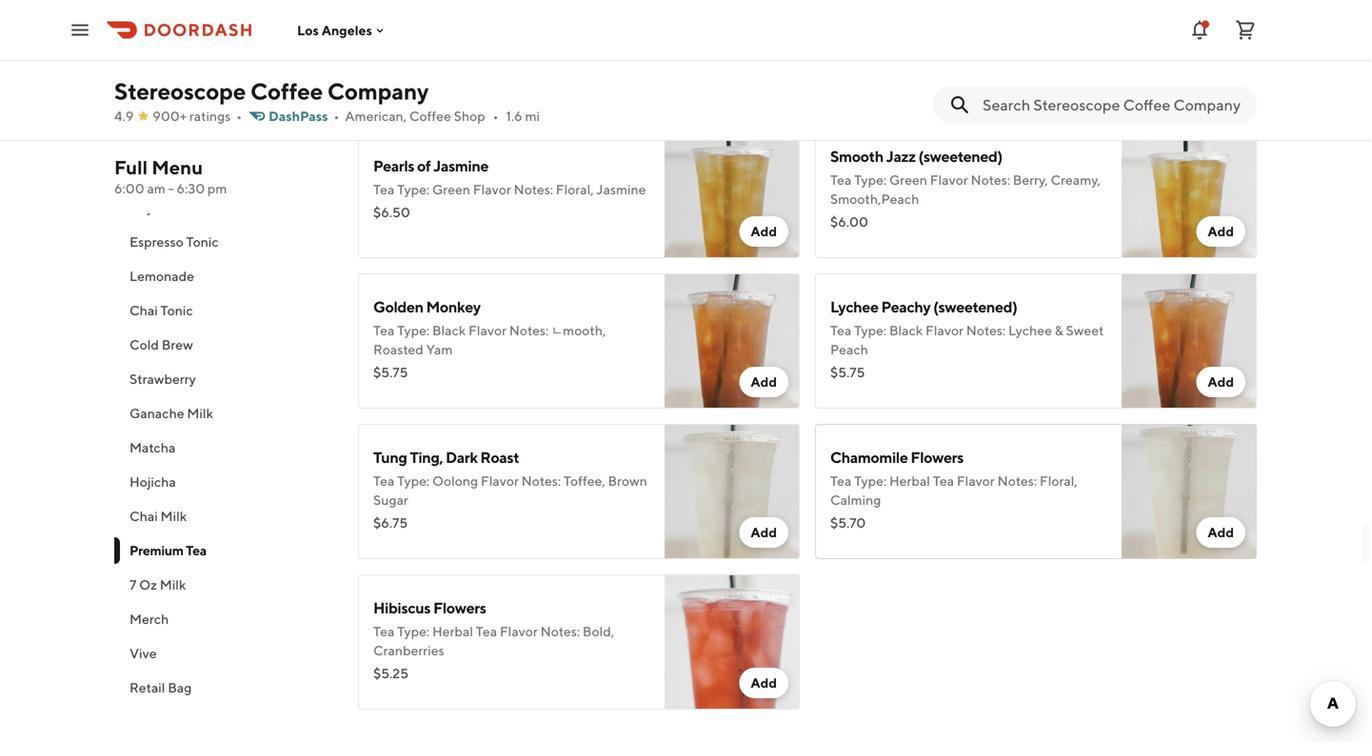Task type: describe. For each thing, give the bounding box(es) containing it.
notification bell image
[[1189, 19, 1212, 41]]

ganache
[[130, 405, 184, 421]]

kyobancha image
[[1122, 0, 1257, 108]]

toffee,
[[564, 473, 606, 489]]

add button for golden monkey
[[740, 367, 789, 397]]

cold brew
[[130, 337, 193, 352]]

$5.25
[[373, 665, 409, 681]]

umami,
[[580, 21, 627, 37]]

chai for chai tonic
[[130, 302, 158, 318]]

roast
[[480, 448, 519, 466]]

chai milk button
[[114, 499, 335, 533]]

pearls of jasmine tea type: green flavor notes: floral, jasmine $6.50
[[373, 157, 646, 220]]

chamomile flowers image
[[1122, 424, 1257, 559]]

strawberry button
[[114, 362, 335, 396]]

royal milk tea
[[130, 200, 217, 215]]

smooth,peach
[[831, 191, 920, 207]]

7 oz milk
[[130, 577, 186, 592]]

add button for pearls of jasmine
[[740, 216, 789, 247]]

notes: inside golden monkey tea type: black flavor notes: ㄴmooth, roasted yam $5.75
[[509, 322, 549, 338]]

stereoscope coffee company
[[114, 78, 429, 105]]

hojicha button
[[114, 465, 335, 499]]

roasted
[[373, 341, 424, 357]]

coffee for stereoscope
[[251, 78, 323, 105]]

floral, for pearls of jasmine
[[556, 181, 594, 197]]

bag
[[168, 680, 192, 695]]

tea inside smooth jazz (sweetened) tea type: green flavor notes: berry, creamy, smooth,peach $6.00
[[831, 172, 852, 188]]

notes: inside the hibiscus flowers tea type: herbal tea flavor notes: bold, cranberries $5.25
[[541, 623, 580, 639]]

4.9
[[114, 108, 134, 124]]

flavor inside pearls of jasmine tea type: green flavor notes: floral, jasmine $6.50
[[473, 181, 511, 197]]

stereoscope
[[114, 78, 246, 105]]

herbal for chamomile
[[890, 473, 931, 489]]

0 vertical spatial lychee
[[831, 298, 879, 316]]

lychee peachy (sweetened) tea type: black flavor notes: lychee & sweet peach $5.75
[[831, 298, 1104, 380]]

$6.25
[[831, 54, 866, 70]]

ㄴmooth,
[[552, 322, 606, 338]]

dashpass
[[269, 108, 328, 124]]

add button for smooth jazz (sweetened)
[[1197, 216, 1246, 247]]

3 • from the left
[[493, 108, 499, 124]]

ratings
[[189, 108, 231, 124]]

notes: inside tea type: green tea flavor notes: umami, sweet
[[538, 21, 577, 37]]

bold,
[[583, 623, 615, 639]]

espresso tonic
[[130, 234, 219, 250]]

royal
[[130, 200, 164, 215]]

type: inside golden monkey tea type: black flavor notes: ㄴmooth, roasted yam $5.75
[[397, 322, 430, 338]]

company
[[328, 78, 429, 105]]

oz
[[139, 577, 157, 592]]

$5.70
[[831, 515, 866, 531]]

notes: inside chamomile flowers tea type: herbal tea flavor notes: floral, calming $5.70
[[998, 473, 1037, 489]]

add button for tung ting, dark roast
[[740, 517, 789, 548]]

berry,
[[1013, 172, 1048, 188]]

vive button
[[114, 636, 335, 671]]

type: inside lychee peachy (sweetened) tea type: black flavor notes: lychee & sweet peach $5.75
[[855, 322, 887, 338]]

american, coffee shop • 1.6 mi
[[345, 108, 540, 124]]

black inside golden monkey tea type: black flavor notes: ㄴmooth, roasted yam $5.75
[[432, 322, 466, 338]]

900+
[[153, 108, 187, 124]]

add button for lychee peachy (sweetened)
[[1197, 367, 1246, 397]]

1 vertical spatial jasmine
[[597, 181, 646, 197]]

kamairicha image
[[665, 0, 800, 108]]

espresso tonic button
[[114, 225, 335, 259]]

golden monkey image
[[665, 273, 800, 409]]

pearls of jasmine image
[[665, 123, 800, 258]]

matcha button
[[114, 431, 335, 465]]

1 • from the left
[[237, 108, 242, 124]]

yam
[[426, 341, 453, 357]]

hibiscus flowers tea type: herbal tea flavor notes: bold, cranberries $5.25
[[373, 599, 615, 681]]

notes: inside smooth jazz (sweetened) tea type: green flavor notes: berry, creamy, smooth,peach $6.00
[[971, 172, 1011, 188]]

tea type: green tea flavor notes: umami, sweet
[[373, 21, 627, 56]]

notes: inside tung ting, dark roast tea type: oolong flavor notes: toffee, brown sugar $6.75
[[522, 473, 561, 489]]

ganache milk
[[130, 405, 213, 421]]

add for golden monkey
[[751, 374, 777, 390]]

milk for royal
[[167, 200, 193, 215]]

jazz
[[887, 147, 916, 165]]

full
[[114, 156, 148, 179]]

sweet inside lychee peachy (sweetened) tea type: black flavor notes: lychee & sweet peach $5.75
[[1066, 322, 1104, 338]]

tea inside lychee peachy (sweetened) tea type: black flavor notes: lychee & sweet peach $5.75
[[831, 322, 852, 338]]

premium tea
[[130, 542, 207, 558]]

add for hibiscus flowers
[[751, 675, 777, 691]]

ganache milk button
[[114, 396, 335, 431]]

-
[[168, 181, 174, 196]]

flowers for chamomile flowers
[[911, 448, 964, 466]]

retail bag
[[130, 680, 192, 695]]

flavor inside lychee peachy (sweetened) tea type: black flavor notes: lychee & sweet peach $5.75
[[926, 322, 964, 338]]

hibiscus flowers image
[[665, 574, 800, 710]]

lemonade
[[130, 268, 194, 284]]

smooth jazz (sweetened) image
[[1122, 123, 1257, 258]]

hibiscus
[[373, 599, 431, 617]]

(sweetened) for smooth jazz (sweetened)
[[919, 147, 1003, 165]]

merch
[[130, 611, 169, 627]]

black inside lychee peachy (sweetened) tea type: black flavor notes: lychee & sweet peach $5.75
[[890, 322, 923, 338]]

2 • from the left
[[334, 108, 340, 124]]

milk inside 7 oz milk button
[[160, 577, 186, 592]]

angeles
[[322, 22, 372, 38]]

cranberries
[[373, 643, 444, 658]]

retail
[[130, 680, 165, 695]]

add for lychee peachy (sweetened)
[[1208, 374, 1235, 390]]

peachy
[[882, 298, 931, 316]]

of
[[417, 157, 431, 175]]

tea inside button
[[195, 200, 217, 215]]

brown
[[608, 473, 648, 489]]

chamomile
[[831, 448, 908, 466]]

add button for hibiscus flowers
[[740, 668, 789, 698]]

1 horizontal spatial lychee
[[1009, 322, 1053, 338]]

flavor inside tung ting, dark roast tea type: oolong flavor notes: toffee, brown sugar $6.75
[[481, 473, 519, 489]]

type: inside the hibiscus flowers tea type: herbal tea flavor notes: bold, cranberries $5.25
[[397, 623, 430, 639]]

lemonade button
[[114, 259, 335, 293]]

matcha
[[130, 440, 176, 455]]

los angeles
[[297, 22, 372, 38]]

chai tonic button
[[114, 293, 335, 328]]

add for pearls of jasmine
[[751, 223, 777, 239]]

tung ting, dark roast image
[[665, 424, 800, 559]]

6:30
[[177, 181, 205, 196]]



Task type: vqa. For each thing, say whether or not it's contained in the screenshot.
Custom within Custom Double Meat Italian Hoagie
no



Task type: locate. For each thing, give the bounding box(es) containing it.
(sweetened) right jazz
[[919, 147, 1003, 165]]

1 horizontal spatial jasmine
[[597, 181, 646, 197]]

monkey
[[426, 298, 481, 316]]

2 black from the left
[[890, 322, 923, 338]]

green inside tea type: green tea flavor notes: umami, sweet
[[432, 21, 471, 37]]

• right "ratings"
[[237, 108, 242, 124]]

dark
[[446, 448, 478, 466]]

1 vertical spatial (sweetened)
[[934, 298, 1018, 316]]

type: down ting,
[[397, 473, 430, 489]]

retail bag button
[[114, 671, 335, 705]]

green inside smooth jazz (sweetened) tea type: green flavor notes: berry, creamy, smooth,peach $6.00
[[890, 172, 928, 188]]

smooth jazz (sweetened) tea type: green flavor notes: berry, creamy, smooth,peach $6.00
[[831, 147, 1101, 230]]

sweet inside tea type: green tea flavor notes: umami, sweet
[[373, 40, 411, 56]]

0 horizontal spatial lychee
[[831, 298, 879, 316]]

herbal for hibiscus
[[432, 623, 473, 639]]

$5.75 inside lychee peachy (sweetened) tea type: black flavor notes: lychee & sweet peach $5.75
[[831, 364, 865, 380]]

$5.75 inside golden monkey tea type: black flavor notes: ㄴmooth, roasted yam $5.75
[[373, 364, 408, 380]]

milk inside 'ganache milk' "button"
[[187, 405, 213, 421]]

smooth
[[831, 147, 884, 165]]

sweet right &
[[1066, 322, 1104, 338]]

lychee peachy (sweetened) image
[[1122, 273, 1257, 409]]

$6.50
[[373, 204, 410, 220]]

(sweetened) inside lychee peachy (sweetened) tea type: black flavor notes: lychee & sweet peach $5.75
[[934, 298, 1018, 316]]

$6.75
[[373, 515, 408, 531]]

chai inside 'button'
[[130, 508, 158, 524]]

1 horizontal spatial flowers
[[911, 448, 964, 466]]

mi
[[525, 108, 540, 124]]

1 horizontal spatial $5.75
[[831, 364, 865, 380]]

tonic inside button
[[161, 302, 193, 318]]

green down american, coffee shop • 1.6 mi
[[432, 181, 471, 197]]

notes:
[[538, 21, 577, 37], [971, 172, 1011, 188], [514, 181, 553, 197], [509, 322, 549, 338], [967, 322, 1006, 338], [522, 473, 561, 489], [998, 473, 1037, 489], [541, 623, 580, 639]]

peach
[[831, 341, 869, 357]]

tung ting, dark roast tea type: oolong flavor notes: toffee, brown sugar $6.75
[[373, 448, 648, 531]]

Item Search search field
[[983, 94, 1242, 115]]

$6.00
[[831, 214, 869, 230]]

0 vertical spatial chai
[[130, 302, 158, 318]]

(sweetened) right peachy
[[934, 298, 1018, 316]]

flavor inside golden monkey tea type: black flavor notes: ㄴmooth, roasted yam $5.75
[[469, 322, 507, 338]]

add for chamomile flowers
[[1208, 524, 1235, 540]]

1 black from the left
[[432, 322, 466, 338]]

herbal inside the hibiscus flowers tea type: herbal tea flavor notes: bold, cranberries $5.25
[[432, 623, 473, 639]]

0 vertical spatial (sweetened)
[[919, 147, 1003, 165]]

milk inside "royal milk tea" button
[[167, 200, 193, 215]]

type: down of
[[397, 181, 430, 197]]

floral, for chamomile flowers
[[1040, 473, 1078, 489]]

floral, inside chamomile flowers tea type: herbal tea flavor notes: floral, calming $5.70
[[1040, 473, 1078, 489]]

(sweetened) for lychee peachy (sweetened)
[[934, 298, 1018, 316]]

1 horizontal spatial herbal
[[890, 473, 931, 489]]

strawberry
[[130, 371, 196, 387]]

shop
[[454, 108, 485, 124]]

green down jazz
[[890, 172, 928, 188]]

1 horizontal spatial sweet
[[1066, 322, 1104, 338]]

dashpass •
[[269, 108, 340, 124]]

floral, inside pearls of jasmine tea type: green flavor notes: floral, jasmine $6.50
[[556, 181, 594, 197]]

type:
[[397, 21, 430, 37], [855, 172, 887, 188], [397, 181, 430, 197], [397, 322, 430, 338], [855, 322, 887, 338], [397, 473, 430, 489], [855, 473, 887, 489], [397, 623, 430, 639]]

am
[[147, 181, 166, 196]]

premium
[[130, 542, 184, 558]]

type: inside tea type: green tea flavor notes: umami, sweet
[[397, 21, 430, 37]]

notes: inside pearls of jasmine tea type: green flavor notes: floral, jasmine $6.50
[[514, 181, 553, 197]]

1 horizontal spatial •
[[334, 108, 340, 124]]

1 vertical spatial chai
[[130, 508, 158, 524]]

flavor inside chamomile flowers tea type: herbal tea flavor notes: floral, calming $5.70
[[957, 473, 995, 489]]

golden
[[373, 298, 424, 316]]

sweet up company
[[373, 40, 411, 56]]

milk down strawberry button
[[187, 405, 213, 421]]

•
[[237, 108, 242, 124], [334, 108, 340, 124], [493, 108, 499, 124]]

green inside pearls of jasmine tea type: green flavor notes: floral, jasmine $6.50
[[432, 181, 471, 197]]

1 vertical spatial coffee
[[409, 108, 451, 124]]

0 vertical spatial tonic
[[186, 234, 219, 250]]

1 vertical spatial tonic
[[161, 302, 193, 318]]

brew
[[162, 337, 193, 352]]

open menu image
[[69, 19, 91, 41]]

chai
[[130, 302, 158, 318], [130, 508, 158, 524]]

0 horizontal spatial floral,
[[556, 181, 594, 197]]

(sweetened)
[[919, 147, 1003, 165], [934, 298, 1018, 316]]

flowers inside the hibiscus flowers tea type: herbal tea flavor notes: bold, cranberries $5.25
[[433, 599, 486, 617]]

1 chai from the top
[[130, 302, 158, 318]]

sugar
[[373, 492, 408, 508]]

chai for chai milk
[[130, 508, 158, 524]]

cold brew button
[[114, 328, 335, 362]]

lychee
[[831, 298, 879, 316], [1009, 322, 1053, 338]]

1 horizontal spatial black
[[890, 322, 923, 338]]

1.6
[[506, 108, 523, 124]]

los angeles button
[[297, 22, 388, 38]]

espresso
[[130, 234, 184, 250]]

900+ ratings •
[[153, 108, 242, 124]]

0 horizontal spatial coffee
[[251, 78, 323, 105]]

creamy,
[[1051, 172, 1101, 188]]

notes: inside lychee peachy (sweetened) tea type: black flavor notes: lychee & sweet peach $5.75
[[967, 322, 1006, 338]]

pm
[[208, 181, 227, 196]]

chai down hojicha
[[130, 508, 158, 524]]

type: up smooth,peach
[[855, 172, 887, 188]]

• right "dashpass"
[[334, 108, 340, 124]]

type: down chamomile
[[855, 473, 887, 489]]

royal milk tea button
[[114, 191, 335, 225]]

2 horizontal spatial •
[[493, 108, 499, 124]]

0 vertical spatial floral,
[[556, 181, 594, 197]]

black up "yam"
[[432, 322, 466, 338]]

oolong
[[432, 473, 478, 489]]

1 vertical spatial herbal
[[432, 623, 473, 639]]

flowers right chamomile
[[911, 448, 964, 466]]

0 horizontal spatial flowers
[[433, 599, 486, 617]]

(sweetened) inside smooth jazz (sweetened) tea type: green flavor notes: berry, creamy, smooth,peach $6.00
[[919, 147, 1003, 165]]

coffee up "dashpass"
[[251, 78, 323, 105]]

chai milk
[[130, 508, 187, 524]]

american,
[[345, 108, 407, 124]]

1 vertical spatial floral,
[[1040, 473, 1078, 489]]

flowers inside chamomile flowers tea type: herbal tea flavor notes: floral, calming $5.70
[[911, 448, 964, 466]]

flowers
[[911, 448, 964, 466], [433, 599, 486, 617]]

2 $5.75 from the left
[[831, 364, 865, 380]]

0 horizontal spatial $5.75
[[373, 364, 408, 380]]

0 horizontal spatial jasmine
[[434, 157, 489, 175]]

type: up peach
[[855, 322, 887, 338]]

green up american, coffee shop • 1.6 mi
[[432, 21, 471, 37]]

tea inside tung ting, dark roast tea type: oolong flavor notes: toffee, brown sugar $6.75
[[373, 473, 395, 489]]

add for tung ting, dark roast
[[751, 524, 777, 540]]

type: inside tung ting, dark roast tea type: oolong flavor notes: toffee, brown sugar $6.75
[[397, 473, 430, 489]]

milk
[[167, 200, 193, 215], [187, 405, 213, 421], [161, 508, 187, 524], [160, 577, 186, 592]]

menu
[[152, 156, 203, 179]]

tonic for espresso tonic
[[186, 234, 219, 250]]

milk for ganache
[[187, 405, 213, 421]]

flowers right hibiscus
[[433, 599, 486, 617]]

0 horizontal spatial black
[[432, 322, 466, 338]]

lychee up peach
[[831, 298, 879, 316]]

type: right angeles on the top of page
[[397, 21, 430, 37]]

golden monkey tea type: black flavor notes: ㄴmooth, roasted yam $5.75
[[373, 298, 606, 380]]

type: inside chamomile flowers tea type: herbal tea flavor notes: floral, calming $5.70
[[855, 473, 887, 489]]

full menu 6:00 am - 6:30 pm
[[114, 156, 227, 196]]

herbal up cranberries
[[432, 623, 473, 639]]

type: up roasted
[[397, 322, 430, 338]]

chai tonic
[[130, 302, 193, 318]]

tonic up brew
[[161, 302, 193, 318]]

tonic for chai tonic
[[161, 302, 193, 318]]

pearls
[[373, 157, 414, 175]]

2 chai from the top
[[130, 508, 158, 524]]

&
[[1055, 322, 1064, 338]]

1 vertical spatial sweet
[[1066, 322, 1104, 338]]

$5.75
[[373, 364, 408, 380], [831, 364, 865, 380]]

1 horizontal spatial floral,
[[1040, 473, 1078, 489]]

tea inside pearls of jasmine tea type: green flavor notes: floral, jasmine $6.50
[[373, 181, 395, 197]]

black
[[432, 322, 466, 338], [890, 322, 923, 338]]

coffee for american,
[[409, 108, 451, 124]]

green for smooth jazz (sweetened)
[[890, 172, 928, 188]]

hojicha
[[130, 474, 176, 490]]

tonic inside button
[[186, 234, 219, 250]]

milk inside chai milk 'button'
[[161, 508, 187, 524]]

milk right oz
[[160, 577, 186, 592]]

vive
[[130, 645, 157, 661]]

green for pearls of jasmine
[[432, 181, 471, 197]]

0 vertical spatial coffee
[[251, 78, 323, 105]]

7
[[130, 577, 137, 592]]

type: up cranberries
[[397, 623, 430, 639]]

cold
[[130, 337, 159, 352]]

add button
[[1197, 66, 1246, 96], [740, 216, 789, 247], [1197, 216, 1246, 247], [740, 367, 789, 397], [1197, 367, 1246, 397], [740, 517, 789, 548], [1197, 517, 1246, 548], [740, 668, 789, 698]]

flowers for hibiscus flowers
[[433, 599, 486, 617]]

0 vertical spatial sweet
[[373, 40, 411, 56]]

tea
[[373, 21, 395, 37], [473, 21, 494, 37], [831, 172, 852, 188], [373, 181, 395, 197], [195, 200, 217, 215], [373, 322, 395, 338], [831, 322, 852, 338], [373, 473, 395, 489], [831, 473, 852, 489], [933, 473, 955, 489], [186, 542, 207, 558], [373, 623, 395, 639], [476, 623, 497, 639]]

1 horizontal spatial coffee
[[409, 108, 451, 124]]

milk for chai
[[161, 508, 187, 524]]

1 vertical spatial flowers
[[433, 599, 486, 617]]

tung
[[373, 448, 407, 466]]

coffee left shop
[[409, 108, 451, 124]]

herbal inside chamomile flowers tea type: herbal tea flavor notes: floral, calming $5.70
[[890, 473, 931, 489]]

0 vertical spatial jasmine
[[434, 157, 489, 175]]

tonic down "royal milk tea" button at the top of the page
[[186, 234, 219, 250]]

flavor inside smooth jazz (sweetened) tea type: green flavor notes: berry, creamy, smooth,peach $6.00
[[930, 172, 969, 188]]

• left '1.6'
[[493, 108, 499, 124]]

flavor inside the hibiscus flowers tea type: herbal tea flavor notes: bold, cranberries $5.25
[[500, 623, 538, 639]]

type: inside pearls of jasmine tea type: green flavor notes: floral, jasmine $6.50
[[397, 181, 430, 197]]

6:00
[[114, 181, 144, 196]]

herbal down chamomile
[[890, 473, 931, 489]]

chamomile flowers tea type: herbal tea flavor notes: floral, calming $5.70
[[831, 448, 1078, 531]]

tea inside golden monkey tea type: black flavor notes: ㄴmooth, roasted yam $5.75
[[373, 322, 395, 338]]

chai inside button
[[130, 302, 158, 318]]

floral,
[[556, 181, 594, 197], [1040, 473, 1078, 489]]

add for smooth jazz (sweetened)
[[1208, 223, 1235, 239]]

milk up the premium tea
[[161, 508, 187, 524]]

0 horizontal spatial sweet
[[373, 40, 411, 56]]

herbal
[[890, 473, 931, 489], [432, 623, 473, 639]]

calming
[[831, 492, 882, 508]]

black down peachy
[[890, 322, 923, 338]]

$5.75 down roasted
[[373, 364, 408, 380]]

1 $5.75 from the left
[[373, 364, 408, 380]]

0 horizontal spatial herbal
[[432, 623, 473, 639]]

chai up cold
[[130, 302, 158, 318]]

0 vertical spatial herbal
[[890, 473, 931, 489]]

merch button
[[114, 602, 335, 636]]

$5.75 down peach
[[831, 364, 865, 380]]

type: inside smooth jazz (sweetened) tea type: green flavor notes: berry, creamy, smooth,peach $6.00
[[855, 172, 887, 188]]

ting,
[[410, 448, 443, 466]]

0 items, open order cart image
[[1235, 19, 1257, 41]]

milk down -
[[167, 200, 193, 215]]

add button for chamomile flowers
[[1197, 517, 1246, 548]]

tonic
[[186, 234, 219, 250], [161, 302, 193, 318]]

sweet
[[373, 40, 411, 56], [1066, 322, 1104, 338]]

los
[[297, 22, 319, 38]]

lychee left &
[[1009, 322, 1053, 338]]

flavor inside tea type: green tea flavor notes: umami, sweet
[[497, 21, 535, 37]]

0 horizontal spatial •
[[237, 108, 242, 124]]

0 vertical spatial flowers
[[911, 448, 964, 466]]

1 vertical spatial lychee
[[1009, 322, 1053, 338]]



